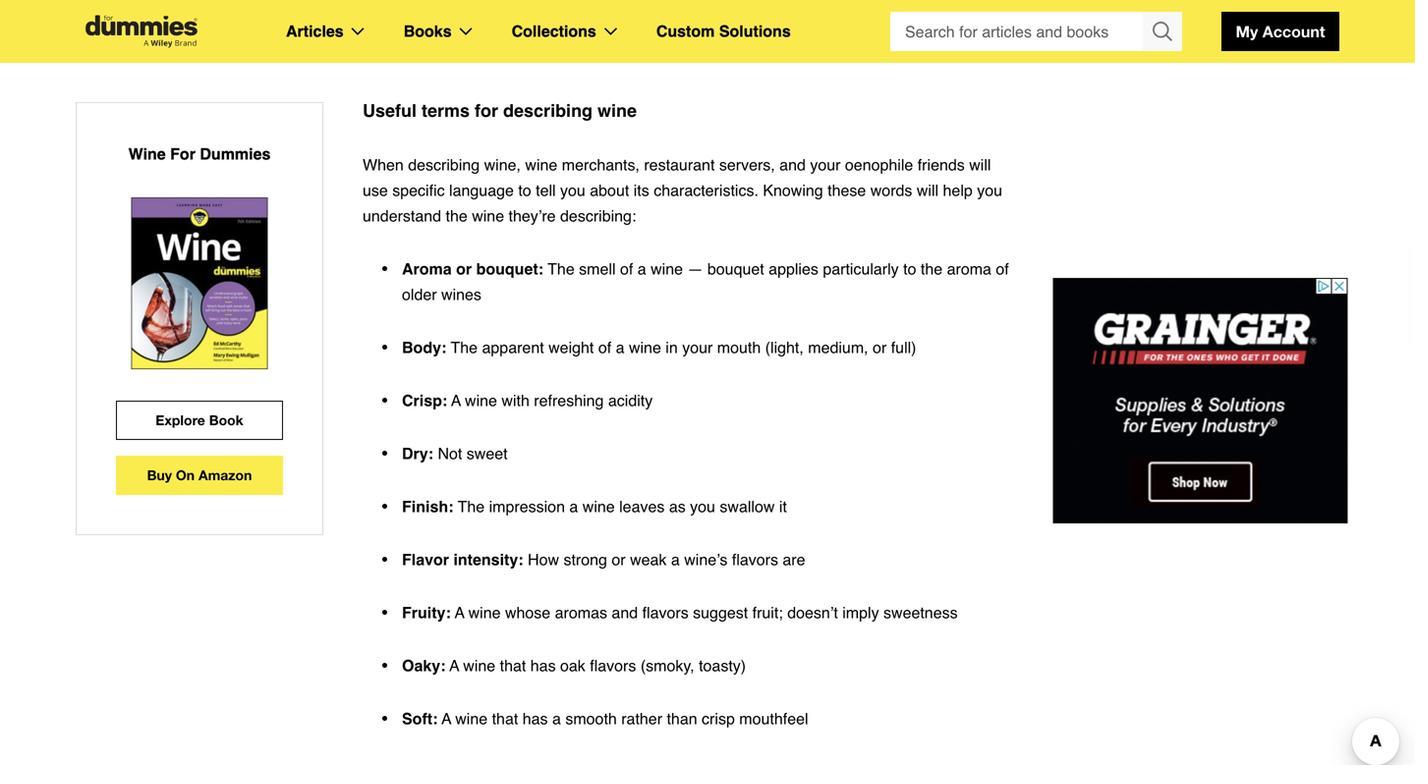 Task type: locate. For each thing, give the bounding box(es) containing it.
1 vertical spatial describing
[[408, 156, 480, 174]]

0 horizontal spatial describing
[[408, 156, 480, 174]]

a
[[638, 260, 646, 278], [616, 339, 625, 357], [569, 498, 578, 516], [671, 551, 680, 569], [552, 710, 561, 728]]

buy on amazon link
[[116, 456, 283, 495]]

describing:
[[560, 207, 636, 225]]

mouthfeel
[[739, 710, 808, 728]]

0 vertical spatial the
[[446, 207, 468, 225]]

applies
[[769, 260, 819, 278]]

body: the apparent weight of a wine in your mouth (light, medium, or full)
[[402, 339, 917, 357]]

that for oak
[[500, 657, 526, 675]]

useful
[[363, 101, 417, 121]]

wine left in
[[629, 339, 661, 357]]

flavors
[[732, 551, 778, 569], [642, 604, 689, 622], [590, 657, 636, 675]]

0 vertical spatial flavors
[[732, 551, 778, 569]]

in
[[666, 339, 678, 357]]

your up these
[[810, 156, 841, 174]]

to right particularly
[[903, 260, 916, 278]]

the
[[446, 207, 468, 225], [921, 260, 943, 278]]

0 vertical spatial to
[[518, 181, 531, 200]]

0 horizontal spatial your
[[682, 339, 713, 357]]

will up help on the right top of the page
[[969, 156, 991, 174]]

oak
[[560, 657, 586, 675]]

you right "tell"
[[560, 181, 586, 200]]

0 horizontal spatial flavors
[[590, 657, 636, 675]]

acidity
[[608, 392, 653, 410]]

0 horizontal spatial to
[[518, 181, 531, 200]]

and right aromas
[[612, 604, 638, 622]]

has left smooth
[[523, 710, 548, 728]]

that down whose
[[500, 657, 526, 675]]

wine left leaves
[[583, 498, 615, 516]]

explore
[[156, 412, 205, 429]]

your inside when describing wine, wine merchants, restaurant servers, and your oenophile friends will use specific language to tell you about its characteristics. knowing these words will help you understand the wine they're describing:
[[810, 156, 841, 174]]

1 vertical spatial to
[[903, 260, 916, 278]]

1 vertical spatial will
[[917, 181, 939, 200]]

the left smell
[[548, 260, 575, 278]]

as
[[669, 498, 686, 516]]

a right oaky:
[[450, 657, 459, 675]]

the inside the smell of a wine — bouquet applies particularly to the aroma of older wines
[[548, 260, 575, 278]]

has
[[531, 657, 556, 675], [523, 710, 548, 728]]

2 vertical spatial the
[[458, 498, 485, 516]]

or left full)
[[873, 339, 887, 357]]

you right help on the right top of the page
[[977, 181, 1003, 200]]

collections
[[512, 22, 596, 40]]

1 horizontal spatial to
[[903, 260, 916, 278]]

1 horizontal spatial and
[[780, 156, 806, 174]]

0 horizontal spatial and
[[612, 604, 638, 622]]

flavors for suggest
[[642, 604, 689, 622]]

2 horizontal spatial or
[[873, 339, 887, 357]]

of right weight
[[598, 339, 611, 357]]

dry: not sweet
[[402, 445, 508, 463]]

0 vertical spatial your
[[810, 156, 841, 174]]

a for crisp:
[[451, 392, 461, 410]]

a right smell
[[638, 260, 646, 278]]

terms
[[422, 101, 470, 121]]

a right soft: on the left bottom of page
[[442, 710, 451, 728]]

how
[[528, 551, 559, 569]]

that
[[500, 657, 526, 675], [492, 710, 518, 728]]

a right crisp:
[[451, 392, 461, 410]]

oaky:
[[402, 657, 446, 675]]

wine
[[598, 101, 637, 121], [525, 156, 558, 174], [472, 207, 504, 225], [651, 260, 683, 278], [629, 339, 661, 357], [465, 392, 497, 410], [583, 498, 615, 516], [468, 604, 501, 622], [463, 657, 496, 675], [455, 710, 488, 728]]

these
[[828, 181, 866, 200]]

smell
[[579, 260, 616, 278]]

body:
[[402, 339, 447, 357]]

and inside when describing wine, wine merchants, restaurant servers, and your oenophile friends will use specific language to tell you about its characteristics. knowing these words will help you understand the wine they're describing:
[[780, 156, 806, 174]]

describing right for
[[503, 101, 593, 121]]

books
[[404, 22, 452, 40]]

servers,
[[719, 156, 775, 174]]

knowing
[[763, 181, 823, 200]]

aromas
[[555, 604, 607, 622]]

of right smell
[[620, 260, 633, 278]]

flavor intensity: how strong or weak a wine's flavors are
[[402, 551, 805, 569]]

crisp: a wine with refreshing acidity
[[402, 392, 653, 410]]

0 horizontal spatial the
[[446, 207, 468, 225]]

and
[[780, 156, 806, 174], [612, 604, 638, 622]]

0 vertical spatial the
[[548, 260, 575, 278]]

tell
[[536, 181, 556, 200]]

use
[[363, 181, 388, 200]]

1 horizontal spatial your
[[810, 156, 841, 174]]

0 horizontal spatial will
[[917, 181, 939, 200]]

specific
[[392, 181, 445, 200]]

0 vertical spatial or
[[456, 260, 472, 278]]

wine left —
[[651, 260, 683, 278]]

restaurant
[[644, 156, 715, 174]]

a for oaky:
[[450, 657, 459, 675]]

a inside the smell of a wine — bouquet applies particularly to the aroma of older wines
[[638, 260, 646, 278]]

0 vertical spatial will
[[969, 156, 991, 174]]

flavors left are on the right of the page
[[732, 551, 778, 569]]

0 horizontal spatial you
[[560, 181, 586, 200]]

0 vertical spatial that
[[500, 657, 526, 675]]

1 vertical spatial the
[[921, 260, 943, 278]]

has for oak
[[531, 657, 556, 675]]

and up knowing
[[780, 156, 806, 174]]

wine up "tell"
[[525, 156, 558, 174]]

fruity: a wine whose aromas and flavors suggest fruit; doesn't imply sweetness
[[402, 604, 958, 622]]

wine for dummies
[[128, 145, 271, 163]]

the left aroma
[[921, 260, 943, 278]]

2 vertical spatial or
[[612, 551, 626, 569]]

0 vertical spatial describing
[[503, 101, 593, 121]]

2 horizontal spatial you
[[977, 181, 1003, 200]]

amazon
[[199, 467, 252, 484]]

1 vertical spatial your
[[682, 339, 713, 357]]

logo image
[[76, 15, 207, 48]]

1 vertical spatial that
[[492, 710, 518, 728]]

intensity:
[[454, 551, 523, 569]]

its
[[634, 181, 649, 200]]

the
[[548, 260, 575, 278], [451, 339, 478, 357], [458, 498, 485, 516]]

1 horizontal spatial describing
[[503, 101, 593, 121]]

your for in
[[682, 339, 713, 357]]

the down language
[[446, 207, 468, 225]]

1 vertical spatial or
[[873, 339, 887, 357]]

1 vertical spatial flavors
[[642, 604, 689, 622]]

flavors right the oak
[[590, 657, 636, 675]]

the inside the smell of a wine — bouquet applies particularly to the aroma of older wines
[[921, 260, 943, 278]]

imply
[[843, 604, 879, 622]]

1 vertical spatial the
[[451, 339, 478, 357]]

2 vertical spatial flavors
[[590, 657, 636, 675]]

of right aroma
[[996, 260, 1009, 278]]

to inside when describing wine, wine merchants, restaurant servers, and your oenophile friends will use specific language to tell you about its characteristics. knowing these words will help you understand the wine they're describing:
[[518, 181, 531, 200]]

that for a
[[492, 710, 518, 728]]

toasty)
[[699, 657, 746, 675]]

about
[[590, 181, 629, 200]]

my account
[[1236, 22, 1325, 41]]

1 horizontal spatial the
[[921, 260, 943, 278]]

describing
[[503, 101, 593, 121], [408, 156, 480, 174]]

wine down language
[[472, 207, 504, 225]]

a for fruity:
[[455, 604, 464, 622]]

flavors up (smoky,
[[642, 604, 689, 622]]

your right in
[[682, 339, 713, 357]]

1 horizontal spatial flavors
[[642, 604, 689, 622]]

a right fruity:
[[455, 604, 464, 622]]

that right soft: on the left bottom of page
[[492, 710, 518, 728]]

or up wines
[[456, 260, 472, 278]]

or
[[456, 260, 472, 278], [873, 339, 887, 357], [612, 551, 626, 569]]

you
[[560, 181, 586, 200], [977, 181, 1003, 200], [690, 498, 715, 516]]

the right the body:
[[451, 339, 478, 357]]

has left the oak
[[531, 657, 556, 675]]

to
[[518, 181, 531, 200], [903, 260, 916, 278]]

0 vertical spatial and
[[780, 156, 806, 174]]

solutions
[[719, 22, 791, 40]]

1 horizontal spatial or
[[612, 551, 626, 569]]

or left weak
[[612, 551, 626, 569]]

open collections list image
[[604, 28, 617, 35]]

group
[[890, 12, 1182, 51]]

full)
[[891, 339, 917, 357]]

useful terms for describing wine
[[363, 101, 637, 121]]

custom
[[656, 22, 715, 40]]

describing up specific
[[408, 156, 480, 174]]

older
[[402, 286, 437, 304]]

to inside the smell of a wine — bouquet applies particularly to the aroma of older wines
[[903, 260, 916, 278]]

crisp
[[702, 710, 735, 728]]

oaky: a wine that has oak flavors (smoky, toasty)
[[402, 657, 746, 675]]

to left "tell"
[[518, 181, 531, 200]]

0 vertical spatial has
[[531, 657, 556, 675]]

dummies
[[200, 145, 271, 163]]

will down friends
[[917, 181, 939, 200]]

describing inside when describing wine, wine merchants, restaurant servers, and your oenophile friends will use specific language to tell you about its characteristics. knowing these words will help you understand the wine they're describing:
[[408, 156, 480, 174]]

understand
[[363, 207, 441, 225]]

1 vertical spatial and
[[612, 604, 638, 622]]

articles
[[286, 22, 344, 40]]

you right as
[[690, 498, 715, 516]]

your
[[810, 156, 841, 174], [682, 339, 713, 357]]

my
[[1236, 22, 1258, 41]]

aroma
[[947, 260, 992, 278]]

are
[[783, 551, 805, 569]]

1 vertical spatial has
[[523, 710, 548, 728]]

on
[[176, 467, 195, 484]]

the right the finish:
[[458, 498, 485, 516]]



Task type: vqa. For each thing, say whether or not it's contained in the screenshot.
careers
no



Task type: describe. For each thing, give the bounding box(es) containing it.
has for a
[[523, 710, 548, 728]]

sweetness
[[884, 604, 958, 622]]

fruit;
[[752, 604, 783, 622]]

apparent
[[482, 339, 544, 357]]

1 horizontal spatial you
[[690, 498, 715, 516]]

the for apparent
[[451, 339, 478, 357]]

help
[[943, 181, 973, 200]]

mouth
[[717, 339, 761, 357]]

a right weak
[[671, 551, 680, 569]]

my account link
[[1222, 12, 1340, 51]]

for
[[475, 101, 498, 121]]

dry:
[[402, 445, 433, 463]]

fruity:
[[402, 604, 451, 622]]

refreshing
[[534, 392, 604, 410]]

sweet
[[467, 445, 508, 463]]

2 horizontal spatial flavors
[[732, 551, 778, 569]]

weak
[[630, 551, 667, 569]]

weight
[[549, 339, 594, 357]]

suggest
[[693, 604, 748, 622]]

finish:
[[402, 498, 454, 516]]

wine left with
[[465, 392, 497, 410]]

buy on amazon
[[147, 467, 252, 484]]

1 horizontal spatial will
[[969, 156, 991, 174]]

they're
[[509, 207, 556, 225]]

the for impression
[[458, 498, 485, 516]]

open book categories image
[[460, 28, 472, 35]]

doesn't
[[787, 604, 838, 622]]

wine left whose
[[468, 604, 501, 622]]

rather
[[621, 710, 662, 728]]

language
[[449, 181, 514, 200]]

aroma
[[402, 260, 452, 278]]

when describing wine, wine merchants, restaurant servers, and your oenophile friends will use specific language to tell you about its characteristics. knowing these words will help you understand the wine they're describing:
[[363, 156, 1003, 225]]

0 horizontal spatial of
[[598, 339, 611, 357]]

swallow
[[720, 498, 775, 516]]

0 horizontal spatial or
[[456, 260, 472, 278]]

—
[[687, 260, 703, 278]]

crisp:
[[402, 392, 447, 410]]

leaves
[[619, 498, 665, 516]]

Search for articles and books text field
[[890, 12, 1145, 51]]

custom solutions
[[656, 22, 791, 40]]

the inside when describing wine, wine merchants, restaurant servers, and your oenophile friends will use specific language to tell you about its characteristics. knowing these words will help you understand the wine they're describing:
[[446, 207, 468, 225]]

wine right oaky:
[[463, 657, 496, 675]]

(light,
[[765, 339, 804, 357]]

smooth
[[565, 710, 617, 728]]

than
[[667, 710, 697, 728]]

particularly
[[823, 260, 899, 278]]

advertisement element
[[1053, 278, 1348, 524]]

wine
[[128, 145, 166, 163]]

soft:
[[402, 710, 438, 728]]

book
[[209, 412, 243, 429]]

a for soft:
[[442, 710, 451, 728]]

a right weight
[[616, 339, 625, 357]]

strong
[[564, 551, 607, 569]]

a right impression
[[569, 498, 578, 516]]

open article categories image
[[352, 28, 364, 35]]

account
[[1263, 22, 1325, 41]]

not
[[438, 445, 462, 463]]

custom solutions link
[[656, 19, 791, 44]]

for
[[170, 145, 196, 163]]

words
[[871, 181, 912, 200]]

friends
[[918, 156, 965, 174]]

wine,
[[484, 156, 521, 174]]

impression
[[489, 498, 565, 516]]

with
[[502, 392, 530, 410]]

it
[[779, 498, 787, 516]]

wine up merchants,
[[598, 101, 637, 121]]

whose
[[505, 604, 551, 622]]

bouquet:
[[476, 260, 544, 278]]

soft: a wine that has a smooth rather than crisp mouthfeel
[[402, 710, 808, 728]]

wine inside the smell of a wine — bouquet applies particularly to the aroma of older wines
[[651, 260, 683, 278]]

flavors for (smoky,
[[590, 657, 636, 675]]

merchants,
[[562, 156, 640, 174]]

wines
[[441, 286, 482, 304]]

explore book
[[156, 412, 243, 429]]

a left smooth
[[552, 710, 561, 728]]

wine's
[[684, 551, 728, 569]]

close this dialog image
[[1386, 686, 1405, 705]]

2 horizontal spatial of
[[996, 260, 1009, 278]]

your for and
[[810, 156, 841, 174]]

finish: the impression a wine leaves as you swallow it
[[402, 498, 787, 516]]

1 horizontal spatial of
[[620, 260, 633, 278]]

characteristics.
[[654, 181, 759, 200]]

aroma or bouquet:
[[402, 260, 544, 278]]

wine right soft: on the left bottom of page
[[455, 710, 488, 728]]

explore book link
[[116, 401, 283, 440]]

medium,
[[808, 339, 868, 357]]

oenophile
[[845, 156, 913, 174]]

the smell of a wine — bouquet applies particularly to the aroma of older wines
[[402, 260, 1009, 304]]

flavor
[[402, 551, 449, 569]]

(smoky,
[[641, 657, 695, 675]]

book image image
[[131, 198, 268, 370]]

buy
[[147, 467, 172, 484]]



